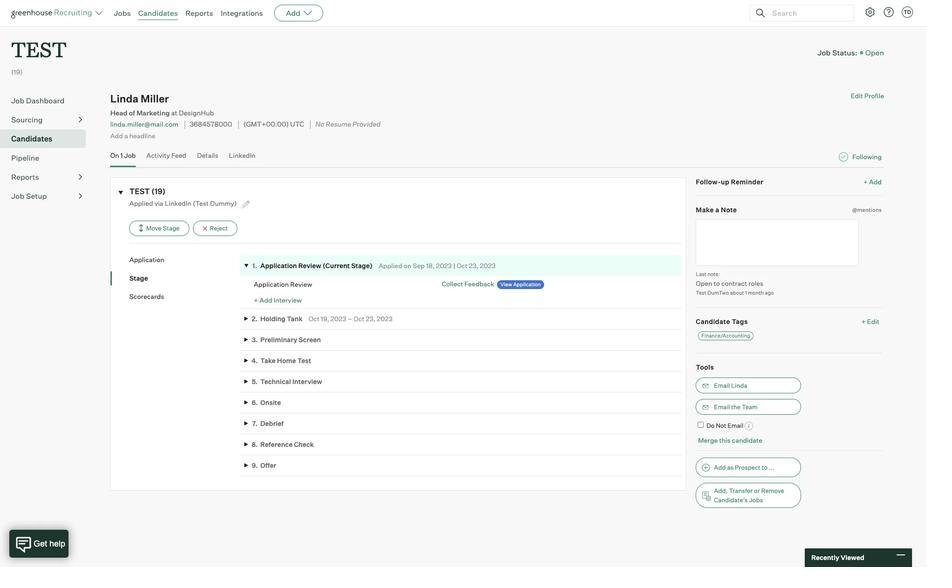 Task type: describe. For each thing, give the bounding box(es) containing it.
integrations
[[221, 8, 263, 18]]

test for test
[[11, 35, 67, 63]]

sep
[[413, 262, 425, 270]]

the
[[731, 404, 740, 411]]

(test
[[193, 200, 209, 208]]

job dashboard link
[[11, 95, 82, 106]]

job for job setup
[[11, 192, 24, 201]]

as
[[727, 464, 734, 472]]

add a headline
[[110, 132, 155, 140]]

2 vertical spatial email
[[728, 422, 743, 430]]

merge this candidate
[[698, 437, 762, 445]]

test inside last note: open to contract roles test dumtwo               about 1 month               ago
[[696, 290, 706, 297]]

profile
[[864, 92, 884, 100]]

offer
[[260, 462, 276, 470]]

6.
[[252, 399, 258, 407]]

application review
[[254, 281, 312, 289]]

pipeline link
[[11, 153, 82, 164]]

view application
[[500, 282, 541, 288]]

19,
[[321, 315, 329, 323]]

3684578000
[[190, 121, 232, 129]]

follow-
[[696, 178, 721, 186]]

(current
[[323, 262, 350, 270]]

Search text field
[[770, 6, 845, 20]]

job for job dashboard
[[11, 96, 24, 105]]

candidate
[[732, 437, 762, 445]]

job setup
[[11, 192, 47, 201]]

0 vertical spatial 23,
[[469, 262, 478, 270]]

4. take home test
[[251, 357, 311, 365]]

utc
[[290, 121, 304, 129]]

edit profile link
[[851, 92, 884, 100]]

headline
[[129, 132, 155, 140]]

jobs inside add, transfer or remove candidate's jobs
[[749, 497, 763, 504]]

take
[[260, 357, 276, 365]]

details
[[197, 152, 218, 160]]

0 horizontal spatial oct
[[309, 315, 319, 323]]

following link
[[852, 153, 882, 162]]

sourcing link
[[11, 114, 82, 126]]

job for job status:
[[817, 48, 831, 57]]

on 1 job
[[110, 152, 136, 160]]

–
[[348, 315, 352, 323]]

0 horizontal spatial candidates link
[[11, 133, 82, 145]]

note:
[[708, 271, 720, 278]]

a for add
[[124, 132, 128, 140]]

stage link
[[129, 274, 240, 283]]

make
[[696, 206, 714, 214]]

interview for 5. technical interview
[[292, 378, 322, 386]]

view application link
[[497, 281, 544, 290]]

prospect
[[735, 464, 760, 472]]

to for contract
[[714, 280, 720, 288]]

technical
[[260, 378, 291, 386]]

2. holding tank oct 19, 2023 – oct 23, 2023
[[252, 315, 393, 323]]

reject
[[210, 225, 228, 232]]

setup
[[26, 192, 47, 201]]

linda inside the 'linda miller head of marketing at designhub'
[[110, 92, 138, 105]]

add for add a headline
[[110, 132, 123, 140]]

stage inside button
[[163, 225, 179, 232]]

linda.miller@mail.com
[[110, 121, 178, 128]]

miller
[[141, 92, 169, 105]]

1 vertical spatial reports
[[11, 173, 39, 182]]

email linda
[[714, 382, 747, 390]]

4.
[[251, 357, 258, 365]]

0 vertical spatial review
[[298, 262, 321, 270]]

add for add as prospect to ...
[[714, 464, 726, 472]]

7.
[[252, 420, 257, 428]]

linda miller head of marketing at designhub
[[110, 92, 214, 118]]

0 vertical spatial edit
[[851, 92, 863, 100]]

|
[[453, 262, 455, 270]]

onsite
[[260, 399, 281, 407]]

reference
[[260, 441, 293, 449]]

finance/accounting
[[701, 333, 750, 339]]

dashboard
[[26, 96, 64, 105]]

1 horizontal spatial edit
[[867, 318, 879, 326]]

collect feedback link
[[442, 280, 494, 288]]

0 vertical spatial (19)
[[11, 68, 23, 76]]

8. reference check
[[252, 441, 314, 449]]

screen
[[299, 336, 321, 344]]

add, transfer or remove candidate's jobs button
[[696, 483, 801, 509]]

add button
[[274, 5, 323, 21]]

view
[[500, 282, 512, 288]]

2023 up feedback in the right of the page
[[480, 262, 496, 270]]

do
[[707, 422, 715, 430]]

candidate
[[696, 318, 730, 326]]

provided
[[353, 121, 380, 129]]

2 horizontal spatial oct
[[457, 262, 467, 270]]

ago
[[765, 290, 774, 297]]

email for email the team
[[714, 404, 730, 411]]

1 vertical spatial candidates
[[11, 134, 52, 144]]

status:
[[832, 48, 857, 57]]

18,
[[426, 262, 435, 270]]

make a note
[[696, 206, 737, 214]]

interview for + add interview
[[274, 297, 302, 305]]

test (19)
[[129, 187, 166, 196]]

7. debrief
[[252, 420, 284, 428]]

preliminary
[[260, 336, 297, 344]]

or
[[754, 488, 760, 495]]

+ add link
[[863, 177, 882, 187]]

linkedin link
[[229, 152, 256, 165]]

sourcing
[[11, 115, 43, 125]]

+ for + add interview
[[254, 297, 258, 305]]

1 vertical spatial review
[[290, 281, 312, 289]]

reminder
[[731, 178, 763, 186]]

0 horizontal spatial stage
[[129, 274, 148, 282]]

move stage button
[[129, 221, 189, 236]]

merge this candidate link
[[698, 437, 762, 445]]

application down move
[[129, 256, 164, 264]]

email for email linda
[[714, 382, 730, 390]]

applied on  sep 18, 2023 | oct 23, 2023
[[379, 262, 496, 270]]

1 inside last note: open to contract roles test dumtwo               about 1 month               ago
[[745, 290, 747, 297]]

no
[[315, 121, 324, 129]]

email the team
[[714, 404, 758, 411]]

on
[[110, 152, 119, 160]]

td
[[904, 9, 911, 15]]

finance/accounting link
[[698, 332, 754, 341]]

marketing
[[136, 109, 170, 118]]

open inside last note: open to contract roles test dumtwo               about 1 month               ago
[[696, 280, 712, 288]]

last
[[696, 271, 706, 278]]

debrief
[[260, 420, 284, 428]]



Task type: locate. For each thing, give the bounding box(es) containing it.
review down 1. application review (current stage)
[[290, 281, 312, 289]]

test right home
[[297, 357, 311, 365]]

1 horizontal spatial a
[[715, 206, 719, 214]]

add
[[286, 8, 300, 18], [110, 132, 123, 140], [869, 178, 882, 186], [259, 297, 272, 305], [714, 464, 726, 472]]

job up sourcing
[[11, 96, 24, 105]]

test left dumtwo
[[696, 290, 706, 297]]

candidates link right jobs link
[[138, 8, 178, 18]]

0 vertical spatial candidates
[[138, 8, 178, 18]]

note
[[721, 206, 737, 214]]

greenhouse recruiting image
[[11, 7, 95, 19]]

application link
[[129, 256, 240, 265]]

add inside popup button
[[286, 8, 300, 18]]

0 horizontal spatial applied
[[129, 200, 153, 208]]

collect
[[442, 280, 463, 288]]

viewed
[[841, 555, 864, 562]]

up
[[721, 178, 729, 186]]

0 horizontal spatial (19)
[[11, 68, 23, 76]]

reports link left integrations link
[[185, 8, 213, 18]]

reject button
[[193, 221, 238, 236]]

1 vertical spatial 1
[[745, 290, 747, 297]]

a left note
[[715, 206, 719, 214]]

1
[[120, 152, 123, 160], [745, 290, 747, 297]]

tools
[[696, 364, 714, 372]]

0 vertical spatial linkedin
[[229, 152, 256, 160]]

0 horizontal spatial test
[[297, 357, 311, 365]]

edit profile
[[851, 92, 884, 100]]

0 horizontal spatial reports link
[[11, 172, 82, 183]]

feed
[[171, 152, 186, 160]]

1 vertical spatial jobs
[[749, 497, 763, 504]]

applied for applied via linkedin (test dummy)
[[129, 200, 153, 208]]

holding
[[260, 315, 285, 323]]

1 vertical spatial 23,
[[366, 315, 375, 323]]

team
[[742, 404, 758, 411]]

linda
[[110, 92, 138, 105], [731, 382, 747, 390]]

23, right –
[[366, 315, 375, 323]]

add, transfer or remove candidate's jobs
[[714, 488, 784, 504]]

open right status:
[[865, 48, 884, 57]]

(19) down test "link"
[[11, 68, 23, 76]]

dumtwo
[[707, 290, 729, 297]]

1 vertical spatial linkedin
[[165, 200, 191, 208]]

head
[[110, 109, 127, 118]]

1.
[[252, 262, 257, 270]]

move stage
[[146, 225, 179, 232]]

1 right the on
[[120, 152, 123, 160]]

month
[[748, 290, 764, 297]]

Do Not Email checkbox
[[698, 422, 704, 428]]

1 horizontal spatial reports link
[[185, 8, 213, 18]]

1 vertical spatial to
[[762, 464, 768, 472]]

applied for applied on  sep 18, 2023 | oct 23, 2023
[[379, 262, 402, 270]]

application up '+ add interview'
[[254, 281, 289, 289]]

0 horizontal spatial reports
[[11, 173, 39, 182]]

1 horizontal spatial applied
[[379, 262, 402, 270]]

candidates down sourcing
[[11, 134, 52, 144]]

1 vertical spatial test
[[129, 187, 150, 196]]

add inside "link"
[[869, 178, 882, 186]]

to left ...
[[762, 464, 768, 472]]

linda up the
[[731, 382, 747, 390]]

a for make
[[715, 206, 719, 214]]

2 vertical spatial +
[[861, 318, 866, 326]]

0 vertical spatial interview
[[274, 297, 302, 305]]

0 horizontal spatial 23,
[[366, 315, 375, 323]]

review left (current
[[298, 262, 321, 270]]

1 horizontal spatial reports
[[185, 8, 213, 18]]

transfer
[[729, 488, 753, 495]]

reports link up job setup link
[[11, 172, 82, 183]]

0 horizontal spatial open
[[696, 280, 712, 288]]

2023
[[436, 262, 452, 270], [480, 262, 496, 270], [330, 315, 346, 323], [377, 315, 393, 323]]

to inside add as prospect to ... button
[[762, 464, 768, 472]]

2.
[[252, 315, 258, 323]]

1 vertical spatial linda
[[731, 382, 747, 390]]

to for ...
[[762, 464, 768, 472]]

not
[[716, 422, 726, 430]]

1 vertical spatial candidates link
[[11, 133, 82, 145]]

0 vertical spatial reports
[[185, 8, 213, 18]]

+ for + edit
[[861, 318, 866, 326]]

3.
[[252, 336, 258, 344]]

0 vertical spatial to
[[714, 280, 720, 288]]

1 vertical spatial interview
[[292, 378, 322, 386]]

+ edit link
[[859, 315, 882, 328]]

1 vertical spatial reports link
[[11, 172, 82, 183]]

1 horizontal spatial linda
[[731, 382, 747, 390]]

linda up 'head'
[[110, 92, 138, 105]]

9. offer
[[252, 462, 276, 470]]

open down the last
[[696, 280, 712, 288]]

0 vertical spatial test
[[11, 35, 67, 63]]

do not email
[[707, 422, 743, 430]]

...
[[769, 464, 774, 472]]

oct right | at the left top of the page
[[457, 262, 467, 270]]

0 vertical spatial linda
[[110, 92, 138, 105]]

a
[[124, 132, 128, 140], [715, 206, 719, 214]]

0 vertical spatial email
[[714, 382, 730, 390]]

1 horizontal spatial linkedin
[[229, 152, 256, 160]]

stage right move
[[163, 225, 179, 232]]

0 horizontal spatial 1
[[120, 152, 123, 160]]

1 horizontal spatial to
[[762, 464, 768, 472]]

1. application review (current stage)
[[252, 262, 373, 270]]

9.
[[252, 462, 258, 470]]

applied via linkedin (test dummy)
[[129, 200, 238, 208]]

1 right 'about'
[[745, 290, 747, 297]]

test
[[696, 290, 706, 297], [297, 357, 311, 365]]

candidates link up pipeline link
[[11, 133, 82, 145]]

open
[[865, 48, 884, 57], [696, 280, 712, 288]]

email up email the team
[[714, 382, 730, 390]]

1 vertical spatial stage
[[129, 274, 148, 282]]

this
[[719, 437, 731, 445]]

0 horizontal spatial jobs
[[114, 8, 131, 18]]

application
[[129, 256, 164, 264], [260, 262, 297, 270], [254, 281, 289, 289], [513, 282, 541, 288]]

email right not
[[728, 422, 743, 430]]

1 horizontal spatial 23,
[[469, 262, 478, 270]]

scorecards link
[[129, 292, 240, 301]]

linkedin right details
[[229, 152, 256, 160]]

test for test (19)
[[129, 187, 150, 196]]

1 vertical spatial edit
[[867, 318, 879, 326]]

candidate tags
[[696, 318, 748, 326]]

check
[[294, 441, 314, 449]]

recently
[[811, 555, 839, 562]]

applied left on
[[379, 262, 402, 270]]

0 vertical spatial 1
[[120, 152, 123, 160]]

0 vertical spatial reports link
[[185, 8, 213, 18]]

activity
[[146, 152, 170, 160]]

1 horizontal spatial jobs
[[749, 497, 763, 504]]

1 horizontal spatial open
[[865, 48, 884, 57]]

activity feed link
[[146, 152, 186, 165]]

job left setup
[[11, 192, 24, 201]]

None text field
[[696, 219, 859, 266]]

1 horizontal spatial 1
[[745, 290, 747, 297]]

contract
[[721, 280, 747, 288]]

job setup link
[[11, 191, 82, 202]]

1 horizontal spatial candidates link
[[138, 8, 178, 18]]

linda.miller@mail.com link
[[110, 121, 178, 128]]

2023 left | at the left top of the page
[[436, 262, 452, 270]]

add as prospect to ... button
[[696, 458, 801, 478]]

1 vertical spatial email
[[714, 404, 730, 411]]

1 vertical spatial applied
[[379, 262, 402, 270]]

1 horizontal spatial candidates
[[138, 8, 178, 18]]

jobs link
[[114, 8, 131, 18]]

feedback
[[464, 280, 494, 288]]

linkedin
[[229, 152, 256, 160], [165, 200, 191, 208]]

stage
[[163, 225, 179, 232], [129, 274, 148, 282]]

on 1 job link
[[110, 152, 136, 165]]

1 vertical spatial test
[[297, 357, 311, 365]]

@mentions link
[[852, 206, 882, 215]]

test down 'greenhouse recruiting' image
[[11, 35, 67, 63]]

a left 'headline' at the top left of the page
[[124, 132, 128, 140]]

0 vertical spatial candidates link
[[138, 8, 178, 18]]

reports left integrations link
[[185, 8, 213, 18]]

0 vertical spatial test
[[696, 290, 706, 297]]

0 vertical spatial stage
[[163, 225, 179, 232]]

interview down application review
[[274, 297, 302, 305]]

application right view
[[513, 282, 541, 288]]

1 horizontal spatial test
[[129, 187, 150, 196]]

interview down home
[[292, 378, 322, 386]]

1 horizontal spatial (19)
[[151, 187, 166, 196]]

email left the
[[714, 404, 730, 411]]

+ for + add
[[863, 178, 868, 186]]

0 horizontal spatial a
[[124, 132, 128, 140]]

resume
[[326, 121, 351, 129]]

linkedin right via
[[165, 200, 191, 208]]

23, up collect feedback
[[469, 262, 478, 270]]

+ edit
[[861, 318, 879, 326]]

0 horizontal spatial edit
[[851, 92, 863, 100]]

3. preliminary screen
[[252, 336, 321, 344]]

to up dumtwo
[[714, 280, 720, 288]]

1 vertical spatial +
[[254, 297, 258, 305]]

0 vertical spatial +
[[863, 178, 868, 186]]

recently viewed
[[811, 555, 864, 562]]

1 vertical spatial a
[[715, 206, 719, 214]]

0 horizontal spatial linda
[[110, 92, 138, 105]]

0 horizontal spatial test
[[11, 35, 67, 63]]

1 horizontal spatial stage
[[163, 225, 179, 232]]

merge
[[698, 437, 718, 445]]

job right the on
[[124, 152, 136, 160]]

(19) up via
[[151, 187, 166, 196]]

0 horizontal spatial to
[[714, 280, 720, 288]]

1 horizontal spatial test
[[696, 290, 706, 297]]

2023 left –
[[330, 315, 346, 323]]

job left status:
[[817, 48, 831, 57]]

0 horizontal spatial candidates
[[11, 134, 52, 144]]

oct right –
[[354, 315, 364, 323]]

of
[[129, 109, 135, 118]]

1 vertical spatial open
[[696, 280, 712, 288]]

1 vertical spatial (19)
[[151, 187, 166, 196]]

8.
[[252, 441, 258, 449]]

0 vertical spatial open
[[865, 48, 884, 57]]

0 vertical spatial applied
[[129, 200, 153, 208]]

to inside last note: open to contract roles test dumtwo               about 1 month               ago
[[714, 280, 720, 288]]

oct left 19,
[[309, 315, 319, 323]]

test
[[11, 35, 67, 63], [129, 187, 150, 196]]

stage up scorecards
[[129, 274, 148, 282]]

reports
[[185, 8, 213, 18], [11, 173, 39, 182]]

add for add
[[286, 8, 300, 18]]

+ inside "link"
[[863, 178, 868, 186]]

1 horizontal spatial oct
[[354, 315, 364, 323]]

add,
[[714, 488, 728, 495]]

following
[[852, 153, 882, 161]]

+ add interview
[[254, 297, 302, 305]]

configure image
[[864, 7, 876, 18]]

0 vertical spatial a
[[124, 132, 128, 140]]

applied down "test (19)"
[[129, 200, 153, 208]]

on
[[404, 262, 411, 270]]

move
[[146, 225, 162, 232]]

test down on 1 job link
[[129, 187, 150, 196]]

linda inside button
[[731, 382, 747, 390]]

reports link
[[185, 8, 213, 18], [11, 172, 82, 183]]

add inside button
[[714, 464, 726, 472]]

2023 right –
[[377, 315, 393, 323]]

(gmt+00:00)
[[243, 121, 289, 129]]

0 horizontal spatial linkedin
[[165, 200, 191, 208]]

reports down pipeline
[[11, 173, 39, 182]]

candidates right jobs link
[[138, 8, 178, 18]]

0 vertical spatial jobs
[[114, 8, 131, 18]]

application up application review
[[260, 262, 297, 270]]



Task type: vqa. For each thing, say whether or not it's contained in the screenshot.
EMAIL THE TEAM
yes



